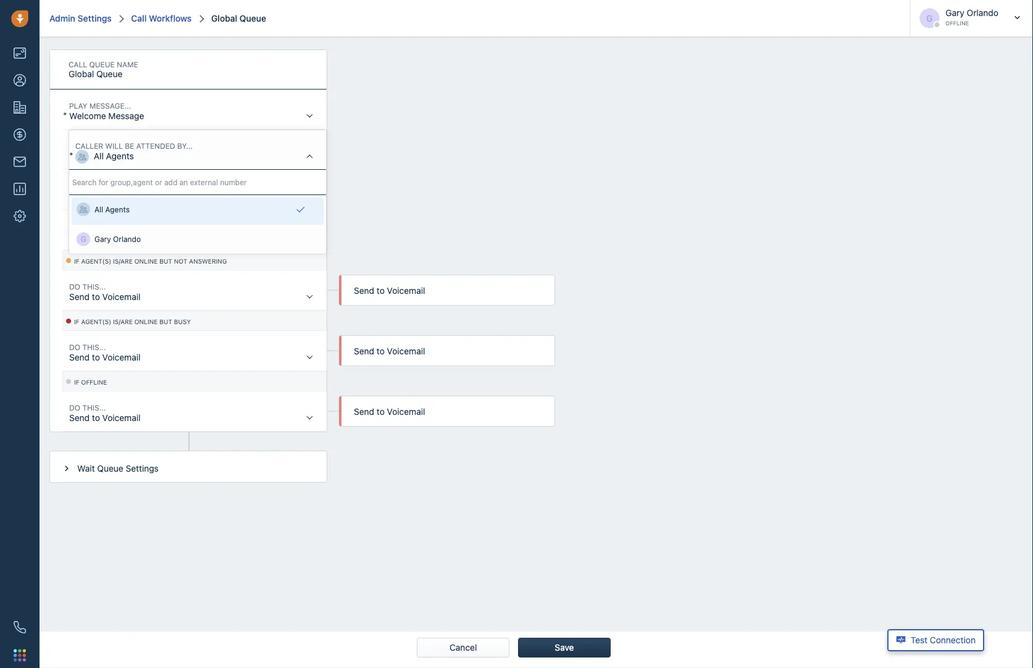 Task type: vqa. For each thing, say whether or not it's contained in the screenshot.
Send To Voicemail 'button'
yes



Task type: describe. For each thing, give the bounding box(es) containing it.
list box containing all agents
[[69, 195, 326, 254]]

cancel link
[[442, 639, 485, 658]]

0 vertical spatial g
[[927, 13, 933, 23]]

busy
[[174, 319, 191, 326]]

group image for all agents dropdown button
[[75, 150, 89, 164]]

answering
[[189, 258, 227, 265]]

simultaneously
[[141, 191, 202, 201]]

but for busy
[[160, 319, 172, 326]]

all agents for all agents option on the left top of the page
[[95, 205, 130, 214]]

orlando for gary orlando
[[113, 235, 141, 244]]

calling all agents simultaneously
[[69, 191, 202, 201]]

cancel
[[450, 643, 477, 653]]

3 send to voicemail button from the top
[[63, 392, 326, 432]]

save
[[555, 643, 574, 653]]

all agents option
[[72, 198, 324, 225]]

agent(s) for if agent(s)  is/are online but busy
[[81, 319, 111, 326]]

message
[[108, 111, 144, 121]]

all for all agents option on the left top of the page
[[95, 205, 103, 214]]

0 horizontal spatial settings
[[78, 13, 112, 23]]

2 send to voicemail button from the top
[[63, 332, 326, 371]]

gary orlando
[[95, 235, 141, 244]]

gary orlando offline
[[946, 8, 999, 27]]

wait queue settings
[[77, 463, 159, 474]]

group image for all agents option on the left top of the page
[[77, 203, 90, 216]]

freshworks switcher image
[[14, 650, 26, 662]]

global queue
[[211, 13, 266, 23]]

online for not
[[135, 258, 158, 265]]

offline
[[81, 379, 107, 386]]

call
[[131, 13, 147, 23]]

welcome
[[69, 111, 106, 121]]

0 vertical spatial *
[[63, 110, 67, 121]]

3 if from the top
[[74, 379, 79, 386]]

orlando for gary orlando offline
[[967, 8, 999, 18]]

tick image
[[297, 203, 305, 218]]

welcome message button
[[63, 90, 326, 130]]

all for all agents dropdown button
[[94, 151, 104, 161]]

online for busy
[[135, 319, 158, 326]]

g inside list box
[[81, 235, 86, 244]]

all agents for all agents dropdown button
[[94, 151, 134, 161]]

1 vertical spatial all
[[99, 191, 109, 201]]

gary for gary orlando offline
[[946, 8, 965, 18]]

agents for all agents option on the left top of the page
[[105, 205, 130, 214]]

connection
[[931, 636, 976, 646]]

1 horizontal spatial settings
[[126, 463, 159, 474]]



Task type: locate. For each thing, give the bounding box(es) containing it.
1 vertical spatial queue
[[97, 463, 123, 474]]

0 vertical spatial but
[[160, 258, 172, 265]]

2 vertical spatial if
[[74, 379, 79, 386]]

gary down 'calling'
[[95, 235, 111, 244]]

agent(s) for if agent(s) is/are online but not answering
[[81, 258, 111, 265]]

admin settings link
[[49, 13, 112, 23]]

1 horizontal spatial gary
[[946, 8, 965, 18]]

all agents
[[94, 151, 134, 161], [95, 205, 130, 214]]

list box
[[69, 195, 326, 254]]

all down welcome message
[[94, 151, 104, 161]]

queue right global
[[240, 13, 266, 23]]

call workflows
[[131, 13, 192, 23]]

if
[[74, 258, 79, 265], [74, 319, 79, 326], [74, 379, 79, 386]]

phone image
[[14, 622, 26, 634]]

2 agent(s) from the top
[[81, 319, 111, 326]]

workflows
[[149, 13, 192, 23]]

1 online from the top
[[135, 258, 158, 265]]

1 agent(s) from the top
[[81, 258, 111, 265]]

but for not
[[160, 258, 172, 265]]

online left busy
[[135, 319, 158, 326]]

0 vertical spatial gary
[[946, 8, 965, 18]]

send to voicemail
[[354, 286, 425, 296], [69, 292, 141, 302], [354, 346, 425, 357], [69, 352, 141, 362], [354, 407, 425, 417], [69, 413, 141, 423]]

but left busy
[[160, 319, 172, 326]]

1 vertical spatial all agents
[[95, 205, 130, 214]]

if for if agent(s) is/are online but not answering
[[74, 258, 79, 265]]

is/are down "gary orlando"
[[113, 258, 133, 265]]

2 but from the top
[[160, 319, 172, 326]]

wait
[[77, 463, 95, 474]]

all agents down welcome message
[[94, 151, 134, 161]]

1 vertical spatial *
[[69, 150, 73, 161]]

is/are for if agent(s)  is/are online but busy
[[113, 319, 133, 326]]

0 vertical spatial is/are
[[113, 258, 133, 265]]

all right 'calling'
[[99, 191, 109, 201]]

if agent(s)  is/are online but busy
[[74, 319, 191, 326]]

all down 'calling'
[[95, 205, 103, 214]]

test
[[911, 636, 928, 646]]

1 vertical spatial group image
[[77, 203, 90, 216]]

orlando up offline
[[967, 8, 999, 18]]

0 horizontal spatial orlando
[[113, 235, 141, 244]]

0 horizontal spatial queue
[[97, 463, 123, 474]]

1 vertical spatial but
[[160, 319, 172, 326]]

1 vertical spatial orlando
[[113, 235, 141, 244]]

is/are left busy
[[113, 319, 133, 326]]

queue for wait
[[97, 463, 123, 474]]

1 but from the top
[[160, 258, 172, 265]]

0 vertical spatial group image
[[75, 150, 89, 164]]

all inside all agents option
[[95, 205, 103, 214]]

agents
[[106, 151, 134, 161], [111, 191, 139, 201], [105, 205, 130, 214]]

agents inside option
[[105, 205, 130, 214]]

0 vertical spatial if
[[74, 258, 79, 265]]

settings right wait
[[126, 463, 159, 474]]

1 send to voicemail button from the top
[[63, 271, 326, 311]]

if offline
[[74, 379, 107, 386]]

0 vertical spatial online
[[135, 258, 158, 265]]

all agents inside all agents dropdown button
[[94, 151, 134, 161]]

agents right 'calling'
[[111, 191, 139, 201]]

0 horizontal spatial *
[[63, 110, 67, 121]]

all inside all agents dropdown button
[[94, 151, 104, 161]]

Search for group,agent or add an external number search field
[[69, 170, 326, 195]]

0 vertical spatial settings
[[78, 13, 112, 23]]

orlando up if agent(s) is/are online but not answering
[[113, 235, 141, 244]]

* left welcome
[[63, 110, 67, 121]]

offline
[[946, 20, 970, 27]]

2 vertical spatial all
[[95, 205, 103, 214]]

1 vertical spatial g
[[81, 235, 86, 244]]

agent(s) up offline
[[81, 319, 111, 326]]

1 vertical spatial settings
[[126, 463, 159, 474]]

2 is/are from the top
[[113, 319, 133, 326]]

None field
[[62, 59, 277, 88], [62, 220, 327, 250], [62, 59, 277, 88], [62, 220, 327, 250]]

0 horizontal spatial gary
[[95, 235, 111, 244]]

1 if from the top
[[74, 258, 79, 265]]

1 vertical spatial agent(s)
[[81, 319, 111, 326]]

0 vertical spatial send to voicemail button
[[63, 271, 326, 311]]

if for if agent(s)  is/are online but busy
[[74, 319, 79, 326]]

1 horizontal spatial *
[[69, 150, 73, 161]]

1 vertical spatial send to voicemail button
[[63, 332, 326, 371]]

to
[[377, 286, 385, 296], [92, 292, 100, 302], [377, 346, 385, 357], [92, 352, 100, 362], [377, 407, 385, 417], [92, 413, 100, 423]]

all agents inside all agents option
[[95, 205, 130, 214]]

agents down calling all agents simultaneously
[[105, 205, 130, 214]]

0 horizontal spatial g
[[81, 235, 86, 244]]

but left the not
[[160, 258, 172, 265]]

settings
[[78, 13, 112, 23], [126, 463, 159, 474]]

is/are
[[113, 258, 133, 265], [113, 319, 133, 326]]

group image
[[75, 150, 89, 164], [77, 203, 90, 216]]

agent(s)
[[81, 258, 111, 265], [81, 319, 111, 326]]

online left the not
[[135, 258, 158, 265]]

* up 'calling'
[[69, 150, 73, 161]]

0 vertical spatial all
[[94, 151, 104, 161]]

0 vertical spatial agents
[[106, 151, 134, 161]]

agents for all agents dropdown button
[[106, 151, 134, 161]]

1 vertical spatial if
[[74, 319, 79, 326]]

0 vertical spatial agent(s)
[[81, 258, 111, 265]]

send
[[354, 286, 375, 296], [69, 292, 90, 302], [354, 346, 375, 357], [69, 352, 90, 362], [354, 407, 375, 417], [69, 413, 90, 423]]

not
[[174, 258, 187, 265]]

is/are for if agent(s) is/are online but not answering
[[113, 258, 133, 265]]

admin
[[49, 13, 75, 23]]

orlando inside gary orlando offline
[[967, 8, 999, 18]]

g
[[927, 13, 933, 23], [81, 235, 86, 244]]

1 vertical spatial agents
[[111, 191, 139, 201]]

0 vertical spatial all agents
[[94, 151, 134, 161]]

orlando
[[967, 8, 999, 18], [113, 235, 141, 244]]

0 vertical spatial queue
[[240, 13, 266, 23]]

agents inside dropdown button
[[106, 151, 134, 161]]

but
[[160, 258, 172, 265], [160, 319, 172, 326]]

group image up 'calling'
[[75, 150, 89, 164]]

*
[[63, 110, 67, 121], [69, 150, 73, 161]]

settings right admin
[[78, 13, 112, 23]]

agent(s) down "gary orlando"
[[81, 258, 111, 265]]

queue right wait
[[97, 463, 123, 474]]

gary
[[946, 8, 965, 18], [95, 235, 111, 244]]

2 if from the top
[[74, 319, 79, 326]]

all agents button
[[69, 130, 326, 170]]

voicemail
[[387, 286, 425, 296], [102, 292, 141, 302], [387, 346, 425, 357], [102, 352, 141, 362], [387, 407, 425, 417], [102, 413, 141, 423]]

queue
[[240, 13, 266, 23], [97, 463, 123, 474]]

2 online from the top
[[135, 319, 158, 326]]

2 vertical spatial send to voicemail button
[[63, 392, 326, 432]]

gary up offline
[[946, 8, 965, 18]]

admin settings
[[49, 13, 112, 23]]

welcome message
[[69, 111, 144, 121]]

g left offline
[[927, 13, 933, 23]]

1 vertical spatial gary
[[95, 235, 111, 244]]

1 horizontal spatial orlando
[[967, 8, 999, 18]]

gary inside list box
[[95, 235, 111, 244]]

0 vertical spatial orlando
[[967, 8, 999, 18]]

1 is/are from the top
[[113, 258, 133, 265]]

call workflows link
[[129, 13, 192, 23]]

1 vertical spatial is/are
[[113, 319, 133, 326]]

1 horizontal spatial g
[[927, 13, 933, 23]]

group image inside all agents option
[[77, 203, 90, 216]]

group image inside all agents dropdown button
[[75, 150, 89, 164]]

gary inside gary orlando offline
[[946, 8, 965, 18]]

calling
[[69, 191, 96, 201]]

2 vertical spatial agents
[[105, 205, 130, 214]]

queue for global
[[240, 13, 266, 23]]

online
[[135, 258, 158, 265], [135, 319, 158, 326]]

1 vertical spatial online
[[135, 319, 158, 326]]

all agents down calling all agents simultaneously
[[95, 205, 130, 214]]

send to voicemail button
[[63, 271, 326, 311], [63, 332, 326, 371], [63, 392, 326, 432]]

test connection
[[911, 636, 976, 646]]

if agent(s) is/are online but not answering
[[74, 258, 227, 265]]

group image down 'calling'
[[77, 203, 90, 216]]

all
[[94, 151, 104, 161], [99, 191, 109, 201], [95, 205, 103, 214]]

phone element
[[7, 615, 32, 640]]

gary for gary orlando
[[95, 235, 111, 244]]

global
[[211, 13, 237, 23]]

orlando inside list box
[[113, 235, 141, 244]]

g left "gary orlando"
[[81, 235, 86, 244]]

agents down message
[[106, 151, 134, 161]]

1 horizontal spatial queue
[[240, 13, 266, 23]]



